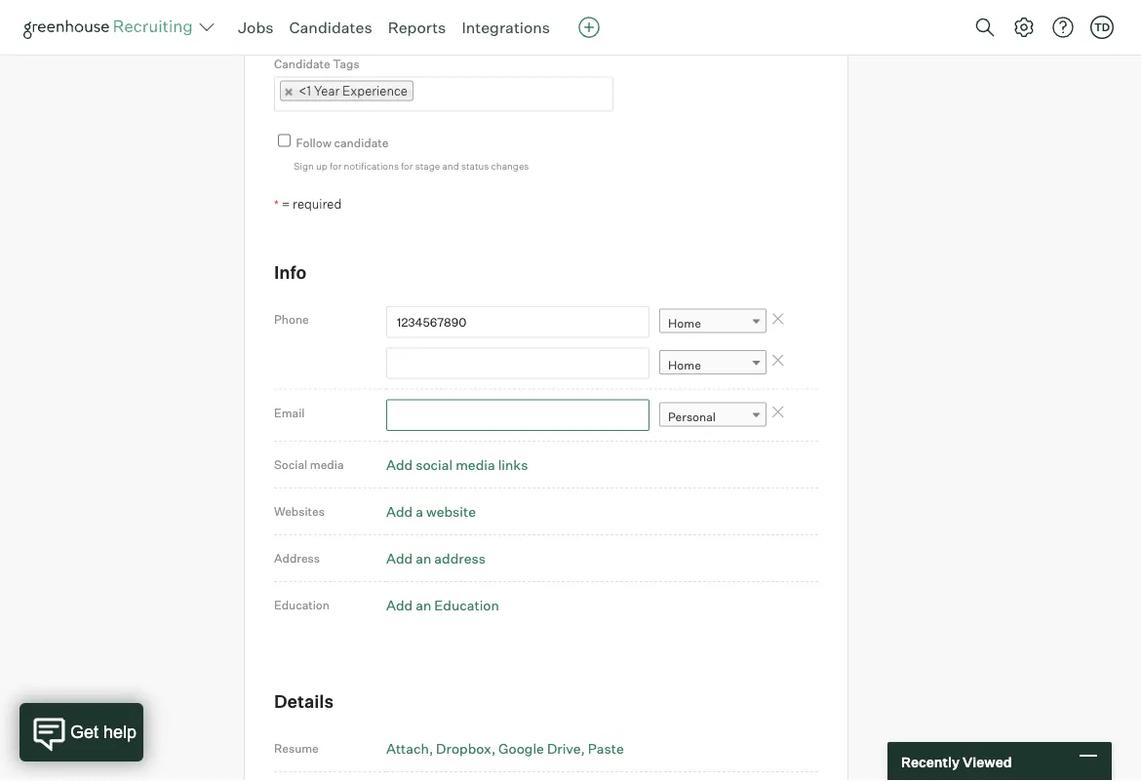 Task type: vqa. For each thing, say whether or not it's contained in the screenshot.
reduces
no



Task type: locate. For each thing, give the bounding box(es) containing it.
1 vertical spatial home
[[669, 358, 702, 372]]

paste link
[[588, 740, 624, 757]]

0 vertical spatial home
[[669, 316, 702, 331]]

up
[[316, 159, 328, 172]]

None text field
[[387, 306, 650, 338], [387, 348, 650, 379], [387, 306, 650, 338], [387, 348, 650, 379]]

1 for from the left
[[330, 159, 342, 172]]

add down the add an address
[[387, 597, 413, 614]]

attach dropbox google drive paste
[[387, 740, 624, 757]]

2 home from the top
[[669, 358, 702, 372]]

1 vertical spatial an
[[416, 597, 432, 614]]

0 horizontal spatial education
[[274, 598, 330, 613]]

google drive link
[[499, 740, 585, 757]]

education down address
[[435, 597, 500, 614]]

and
[[443, 159, 459, 172]]

candidates link
[[289, 18, 373, 37]]

sign up for notifications for stage and status changes
[[294, 159, 529, 172]]

media right social
[[310, 458, 344, 472]]

media
[[456, 456, 496, 473], [310, 458, 344, 472]]

add for add an address
[[387, 550, 413, 567]]

<1
[[299, 83, 311, 98]]

0 vertical spatial an
[[416, 550, 432, 567]]

for left 'stage'
[[401, 159, 413, 172]]

education down address at left
[[274, 598, 330, 613]]

0 vertical spatial home link
[[660, 309, 767, 337]]

2 home link from the top
[[660, 350, 767, 379]]

add down add a website link
[[387, 550, 413, 567]]

address
[[274, 552, 320, 566]]

home
[[669, 316, 702, 331], [669, 358, 702, 372]]

add an education
[[387, 597, 500, 614]]

td
[[1095, 20, 1111, 34]]

home link
[[660, 309, 767, 337], [660, 350, 767, 379]]

for
[[330, 159, 342, 172], [401, 159, 413, 172]]

recently
[[902, 754, 960, 771]]

1 an from the top
[[416, 550, 432, 567]]

drive
[[547, 740, 581, 757]]

add
[[387, 456, 413, 473], [387, 503, 413, 520], [387, 550, 413, 567], [387, 597, 413, 614]]

2 an from the top
[[416, 597, 432, 614]]

integrations link
[[462, 18, 551, 37]]

recently viewed
[[902, 754, 1013, 771]]

1 add from the top
[[387, 456, 413, 473]]

attach
[[387, 740, 429, 757]]

3 add from the top
[[387, 550, 413, 567]]

phone
[[274, 312, 309, 327]]

for right up
[[330, 159, 342, 172]]

add an education link
[[387, 597, 500, 614]]

google
[[499, 740, 545, 757]]

websites
[[274, 505, 325, 519]]

configure image
[[1013, 16, 1037, 39]]

add for add a website
[[387, 503, 413, 520]]

Notes text field
[[274, 0, 616, 35]]

follow candidate
[[296, 135, 389, 150]]

personal
[[669, 410, 716, 425]]

candidates
[[289, 18, 373, 37]]

an for address
[[416, 550, 432, 567]]

social
[[274, 458, 308, 472]]

an
[[416, 550, 432, 567], [416, 597, 432, 614]]

details
[[274, 691, 334, 713]]

notifications
[[344, 159, 399, 172]]

add for add an education
[[387, 597, 413, 614]]

reports
[[388, 18, 446, 37]]

education
[[435, 597, 500, 614], [274, 598, 330, 613]]

follow
[[296, 135, 332, 150]]

2 add from the top
[[387, 503, 413, 520]]

add left social
[[387, 456, 413, 473]]

*
[[274, 197, 279, 212]]

an down the add an address
[[416, 597, 432, 614]]

an left address
[[416, 550, 432, 567]]

media left links
[[456, 456, 496, 473]]

0 horizontal spatial for
[[330, 159, 342, 172]]

td button
[[1091, 16, 1115, 39]]

jobs
[[238, 18, 274, 37]]

None text field
[[414, 78, 433, 110], [387, 400, 650, 431], [414, 78, 433, 110], [387, 400, 650, 431]]

4 add from the top
[[387, 597, 413, 614]]

candidate tags
[[274, 56, 360, 71]]

paste
[[588, 740, 624, 757]]

1 horizontal spatial media
[[456, 456, 496, 473]]

candidate
[[274, 56, 331, 71]]

1 vertical spatial home link
[[660, 350, 767, 379]]

add left a
[[387, 503, 413, 520]]

reports link
[[388, 18, 446, 37]]

experience
[[343, 83, 408, 98]]

required
[[293, 196, 342, 212]]

1 horizontal spatial for
[[401, 159, 413, 172]]



Task type: describe. For each thing, give the bounding box(es) containing it.
0 horizontal spatial media
[[310, 458, 344, 472]]

add for add social media links
[[387, 456, 413, 473]]

personal link
[[660, 403, 767, 431]]

sign
[[294, 159, 314, 172]]

an for education
[[416, 597, 432, 614]]

add a website link
[[387, 503, 476, 520]]

changes
[[491, 159, 529, 172]]

dropbox
[[436, 740, 492, 757]]

add a website
[[387, 503, 476, 520]]

year
[[314, 83, 340, 98]]

Follow candidate checkbox
[[278, 134, 291, 147]]

links
[[498, 456, 528, 473]]

search image
[[974, 16, 998, 39]]

social media
[[274, 458, 344, 472]]

add social media links
[[387, 456, 528, 473]]

=
[[282, 196, 290, 212]]

viewed
[[963, 754, 1013, 771]]

td button
[[1087, 12, 1119, 43]]

dropbox link
[[436, 740, 496, 757]]

1 home from the top
[[669, 316, 702, 331]]

stage
[[416, 159, 440, 172]]

1 home link from the top
[[660, 309, 767, 337]]

jobs link
[[238, 18, 274, 37]]

add an address
[[387, 550, 486, 567]]

* = required
[[274, 196, 342, 212]]

social
[[416, 456, 453, 473]]

greenhouse recruiting image
[[23, 16, 199, 39]]

a
[[416, 503, 424, 520]]

email
[[274, 406, 305, 420]]

info
[[274, 261, 307, 283]]

tags
[[333, 56, 360, 71]]

attach link
[[387, 740, 434, 757]]

<1 year experience
[[299, 83, 408, 98]]

1 horizontal spatial education
[[435, 597, 500, 614]]

candidate
[[334, 135, 389, 150]]

add an address link
[[387, 550, 486, 567]]

integrations
[[462, 18, 551, 37]]

website
[[427, 503, 476, 520]]

status
[[462, 159, 489, 172]]

add social media links link
[[387, 456, 528, 473]]

address
[[435, 550, 486, 567]]

2 for from the left
[[401, 159, 413, 172]]

resume
[[274, 742, 319, 757]]



